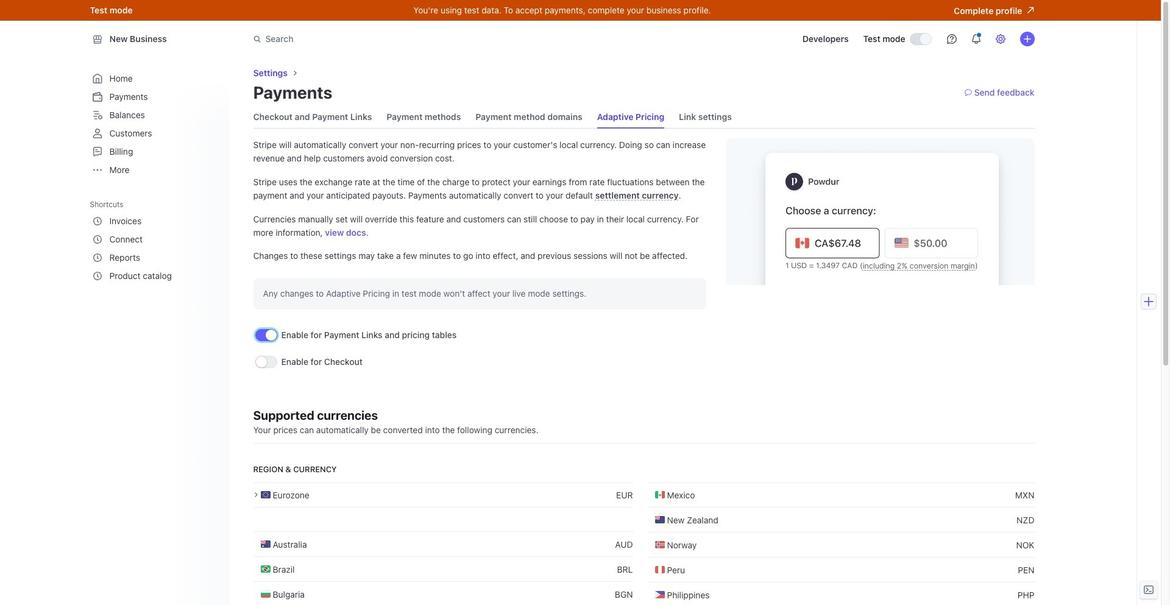 Task type: locate. For each thing, give the bounding box(es) containing it.
1 shortcuts element from the top
[[90, 196, 219, 285]]

Test mode checkbox
[[911, 34, 931, 45]]

shortcuts element
[[90, 196, 219, 285], [90, 212, 217, 285]]

br image
[[261, 565, 270, 575]]

tab list
[[253, 106, 732, 128]]

help image
[[947, 34, 957, 44]]

no image
[[655, 540, 665, 550]]

None search field
[[246, 28, 590, 50]]

pe image
[[655, 565, 665, 575]]

a customer in canada views a price localized from usd to cad image
[[726, 138, 1035, 285]]

ph image
[[655, 590, 665, 600]]



Task type: vqa. For each thing, say whether or not it's contained in the screenshot.
specific
no



Task type: describe. For each thing, give the bounding box(es) containing it.
manage shortcuts image
[[207, 201, 214, 208]]

2 shortcuts element from the top
[[90, 212, 217, 285]]

Search text field
[[246, 28, 590, 50]]

au image
[[261, 540, 270, 550]]

nz image
[[655, 515, 665, 525]]

eu image
[[261, 490, 270, 500]]

notifications image
[[972, 34, 981, 44]]

bg image
[[261, 590, 270, 599]]

mx image
[[655, 490, 665, 500]]

settings image
[[996, 34, 1006, 44]]

core navigation links element
[[90, 70, 217, 179]]



